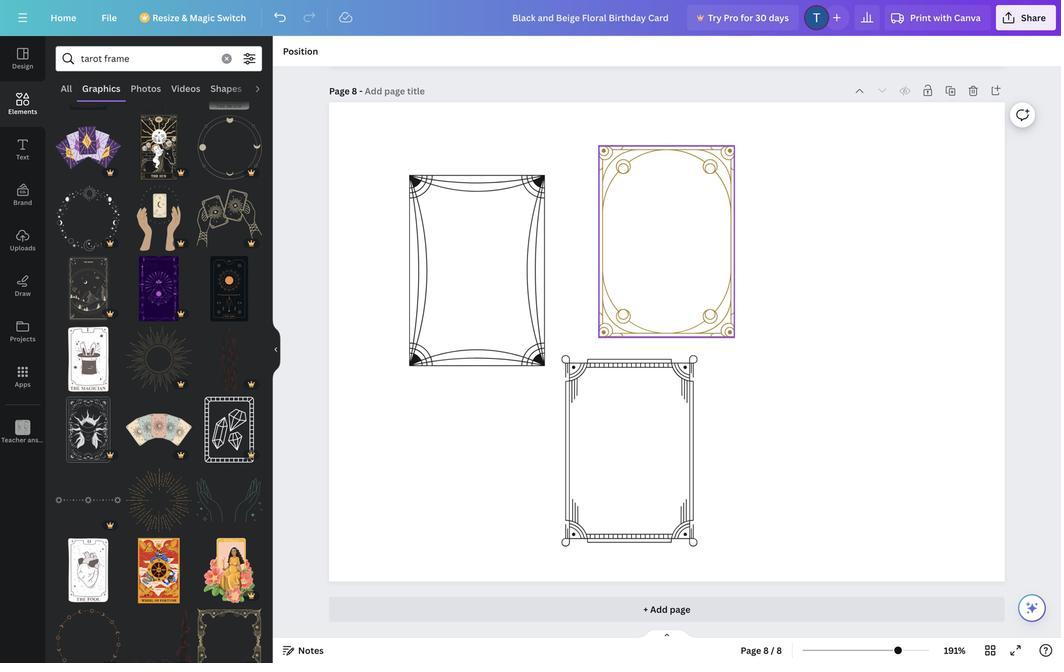 Task type: vqa. For each thing, say whether or not it's contained in the screenshot.
Side Panel 'tab list'
yes



Task type: describe. For each thing, give the bounding box(es) containing it.
page 8 -
[[329, 85, 365, 97]]

hand drawn tarot card for the fool illustration image
[[56, 539, 121, 604]]

audio button
[[247, 76, 282, 101]]

all
[[61, 82, 72, 95]]

wheel of fortune tarot card image
[[126, 539, 192, 604]]

resize
[[152, 12, 180, 24]]

celestial frame line image
[[197, 609, 262, 664]]

30
[[756, 12, 767, 24]]

apps button
[[0, 355, 46, 400]]

a hand holding two tarot cards image
[[197, 186, 262, 251]]

photos
[[131, 82, 161, 95]]

apps
[[15, 381, 31, 389]]

tarot card with hands image
[[126, 186, 192, 251]]

sun tarot card illustration image
[[197, 256, 262, 322]]

&
[[182, 12, 188, 24]]

dark fantasy, frame border, frame corner, frame edge wands 2 colors vector image
[[126, 609, 192, 664]]

print with canva button
[[886, 5, 992, 30]]

try
[[709, 12, 722, 24]]

days
[[769, 12, 790, 24]]

cosmic vintage star burst image
[[126, 468, 192, 534]]

videos
[[171, 82, 201, 95]]

hand drawn tarot card for the magician illustration image
[[56, 327, 121, 392]]

elements
[[8, 107, 37, 116]]

notes
[[298, 645, 324, 657]]

hand drawn tarot cards image
[[56, 115, 121, 181]]

print
[[911, 12, 932, 24]]

+
[[644, 604, 649, 616]]

+ add page
[[644, 604, 691, 616]]

page for page 8 / 8
[[741, 645, 762, 657]]

tarot card illustration image
[[56, 256, 121, 322]]

audio
[[252, 82, 277, 95]]

hide image
[[272, 320, 281, 380]]

show pages image
[[637, 630, 698, 640]]

print with canva
[[911, 12, 982, 24]]

with
[[934, 12, 953, 24]]

design
[[12, 62, 33, 70]]

share
[[1022, 12, 1047, 24]]

brand
[[13, 198, 32, 207]]

page 8 / 8
[[741, 645, 783, 657]]

add
[[651, 604, 668, 616]]

Page title text field
[[365, 85, 427, 97]]

teacher answer keys
[[1, 436, 66, 445]]

-
[[360, 85, 363, 97]]

magic
[[190, 12, 215, 24]]

191% button
[[935, 641, 976, 661]]

celestial border sun line frame image
[[126, 327, 192, 392]]

keys
[[52, 436, 66, 445]]

for
[[741, 12, 754, 24]]

projects button
[[0, 309, 46, 355]]

brand button
[[0, 173, 46, 218]]

Design title text field
[[503, 5, 683, 30]]

position
[[283, 45, 318, 57]]

2 horizontal spatial 8
[[777, 645, 783, 657]]

tarot card spreads image
[[126, 397, 192, 463]]

pro
[[724, 12, 739, 24]]

try pro for 30 days button
[[688, 5, 800, 30]]

text
[[16, 153, 29, 162]]



Task type: locate. For each thing, give the bounding box(es) containing it.
dark fantasy, frame border, frame corner, frame edge ivy 2 colors vector image
[[197, 327, 262, 392]]

elements button
[[0, 82, 46, 127]]

;
[[22, 437, 24, 444]]

notes button
[[278, 641, 329, 661]]

page left the /
[[741, 645, 762, 657]]

0 horizontal spatial 8
[[352, 85, 357, 97]]

main menu bar
[[0, 0, 1062, 36]]

cosmic vintage sun moon and stars image
[[126, 44, 192, 110]]

Search elements search field
[[81, 47, 214, 71]]

/
[[771, 645, 775, 657]]

answer
[[28, 436, 50, 445]]

share button
[[997, 5, 1057, 30]]

mystical monoline circle frame image
[[197, 115, 262, 181]]

teacher
[[1, 436, 26, 445]]

all button
[[56, 76, 77, 101]]

file
[[102, 12, 117, 24]]

8
[[352, 85, 357, 97], [764, 645, 769, 657], [777, 645, 783, 657]]

group
[[56, 44, 121, 110], [126, 44, 192, 110], [197, 44, 262, 110], [56, 107, 121, 181], [126, 107, 192, 181], [197, 107, 262, 181], [56, 178, 121, 251], [126, 178, 192, 251], [197, 178, 262, 251], [56, 249, 121, 322], [126, 249, 192, 322], [197, 249, 262, 322], [56, 319, 121, 392], [126, 319, 192, 392], [197, 319, 262, 392], [56, 390, 121, 463], [126, 390, 192, 463], [197, 390, 262, 463], [56, 460, 121, 534], [126, 460, 192, 534], [197, 460, 262, 534], [56, 531, 121, 604], [126, 531, 192, 604], [197, 531, 262, 604], [56, 602, 121, 664], [126, 602, 192, 664], [197, 602, 262, 664]]

graphics button
[[77, 76, 126, 101]]

page
[[670, 604, 691, 616]]

page inside 'button'
[[741, 645, 762, 657]]

design button
[[0, 36, 46, 82]]

8 for -
[[352, 85, 357, 97]]

8 left the /
[[764, 645, 769, 657]]

resize & magic switch button
[[132, 5, 256, 30]]

resize & magic switch
[[152, 12, 246, 24]]

try pro for 30 days
[[709, 12, 790, 24]]

the empress tarot image
[[197, 539, 262, 604]]

8 for /
[[764, 645, 769, 657]]

191%
[[945, 645, 966, 657]]

the sun tarot card illustration image
[[126, 115, 192, 181]]

draw
[[15, 290, 31, 298]]

canva
[[955, 12, 982, 24]]

file button
[[92, 5, 127, 30]]

0 horizontal spatial page
[[329, 85, 350, 97]]

hand drawn tarot card for death illustration image
[[197, 44, 262, 110]]

1 horizontal spatial 8
[[764, 645, 769, 657]]

8 right the /
[[777, 645, 783, 657]]

projects
[[10, 335, 36, 344]]

round celestial frame image
[[56, 609, 121, 664]]

shapes
[[211, 82, 242, 95]]

uploads button
[[0, 218, 46, 264]]

tarot card image
[[126, 256, 192, 322]]

position button
[[278, 41, 323, 61]]

text button
[[0, 127, 46, 173]]

graphics
[[82, 82, 121, 95]]

0 vertical spatial page
[[329, 85, 350, 97]]

cosmic vintage hands open image
[[197, 468, 262, 534]]

home link
[[40, 5, 86, 30]]

8 left -
[[352, 85, 357, 97]]

page left -
[[329, 85, 350, 97]]

shapes button
[[206, 76, 247, 101]]

moon tarot card illustration image
[[56, 44, 121, 110]]

page
[[329, 85, 350, 97], [741, 645, 762, 657]]

canva assistant image
[[1025, 601, 1041, 616]]

switch
[[217, 12, 246, 24]]

draw button
[[0, 264, 46, 309]]

photos button
[[126, 76, 166, 101]]

uploads
[[10, 244, 36, 253]]

home
[[51, 12, 76, 24]]

page for page 8 -
[[329, 85, 350, 97]]

side panel tab list
[[0, 36, 66, 456]]

1 vertical spatial page
[[741, 645, 762, 657]]

page 8 / 8 button
[[736, 641, 788, 661]]

+ add page button
[[329, 597, 1006, 623]]

1 horizontal spatial page
[[741, 645, 762, 657]]

videos button
[[166, 76, 206, 101]]



